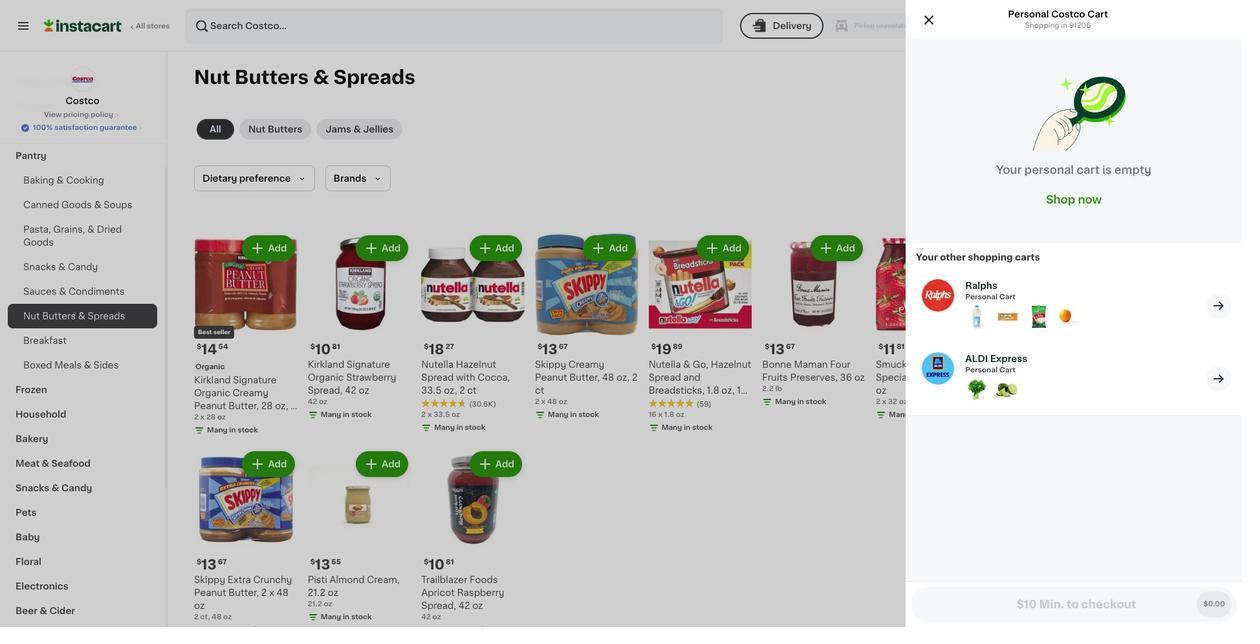 Task type: locate. For each thing, give the bounding box(es) containing it.
$ for bonne maman four fruits preserves, 36 oz
[[765, 343, 770, 351]]

$ inside $ 13 55
[[310, 559, 315, 566]]

16 down the count
[[649, 411, 657, 418]]

many in stock for skippy
[[548, 411, 599, 418]]

14 left 54
[[201, 343, 217, 356]]

spread inside nutella hazelnut spread with cocoa, 33.5 oz, 2 ct
[[421, 373, 454, 382]]

& right baking
[[56, 176, 64, 185]]

add for kirkland signature organic creamy peanut butter, 28 oz, 2 ct
[[268, 244, 287, 253]]

peanut up 2 x 28 oz
[[194, 402, 226, 411]]

many in stock down kirkland signature organic strawberry spread, 42 oz 42 oz
[[321, 411, 372, 418]]

hazelnut up with
[[456, 360, 496, 369]]

snacks & candy up sauces & condiments
[[23, 263, 98, 272]]

spread, inside trailblazer foods apricot raspberry spread, 42 oz 42 oz
[[421, 602, 456, 611]]

1 horizontal spatial hazelnut
[[711, 360, 751, 369]]

0 vertical spatial spread,
[[308, 386, 343, 395]]

0 horizontal spatial delivery
[[773, 21, 812, 30]]

many for bonne
[[775, 398, 796, 406]]

cart for personal
[[1000, 294, 1016, 301]]

2 x 28 oz
[[194, 414, 226, 421]]

33.5 inside nutella hazelnut spread with cocoa, 33.5 oz, 2 ct
[[421, 386, 442, 395]]

stock for bonne
[[806, 398, 827, 406]]

81 up kirkland signature organic strawberry spread, 42 oz 42 oz
[[332, 343, 340, 351]]

1 horizontal spatial all
[[210, 125, 221, 134]]

boxed meals & sides
[[23, 361, 119, 370]]

2 vertical spatial personal
[[966, 367, 998, 374]]

0 vertical spatial candy
[[68, 263, 98, 272]]

many down kirkland signature organic strawberry spread, 42 oz 42 oz
[[321, 411, 341, 418]]

1 vertical spatial costco
[[65, 96, 100, 105]]

0 horizontal spatial skippy
[[194, 576, 225, 585]]

cart inside ralphs personal cart
[[1000, 294, 1016, 301]]

all
[[136, 23, 145, 30], [210, 125, 221, 134]]

grains,
[[53, 225, 85, 234]]

& right jams
[[354, 125, 361, 134]]

add for nutella hazelnut spread with cocoa, 33.5 oz, 2 ct
[[496, 244, 514, 253]]

in for bonne maman four fruits preserves, 36 oz
[[798, 398, 804, 406]]

1 horizontal spatial $ 13 67
[[538, 343, 568, 356]]

2 hazelnut from the left
[[711, 360, 751, 369]]

many in stock for 14
[[1003, 411, 1054, 418]]

bakery link
[[8, 427, 157, 452]]

nut down sauces on the left of page
[[23, 312, 40, 321]]

$ for nutella hazelnut spread with cocoa, 33.5 oz, 2 ct
[[424, 343, 429, 351]]

$ 11 81
[[879, 343, 905, 356]]

add button for pisti almond cream, 21.2 oz
[[357, 453, 407, 476]]

1 vertical spatial 33.5
[[434, 411, 450, 418]]

go to cart image
[[1211, 371, 1227, 387]]

peanut inside the 'skippy extra crunchy peanut butter, 2 x 48 oz 2 ct, 48 oz'
[[194, 589, 226, 598]]

pisti almond cream, 21.2 oz 21.2 oz
[[308, 576, 400, 609]]

cart
[[1088, 10, 1109, 19], [1000, 294, 1016, 301], [1000, 367, 1016, 374]]

your left personal
[[997, 165, 1022, 175]]

creamy
[[569, 360, 605, 369], [1028, 373, 1064, 382], [233, 389, 269, 398]]

0 vertical spatial items in cart element
[[966, 305, 1082, 332]]

& up sauces & condiments
[[58, 263, 66, 272]]

1 vertical spatial peanut
[[194, 402, 226, 411]]

items in cart element for personal
[[966, 305, 1082, 332]]

0 vertical spatial peanut
[[535, 373, 567, 382]]

0 horizontal spatial 32
[[888, 398, 898, 406]]

peanut inside "skippy creamy peanut butter, 48 oz, 2 ct 2 x 48 oz"
[[535, 373, 567, 382]]

nut butters & spreads down sauces & condiments
[[23, 312, 125, 321]]

peanut
[[535, 373, 567, 382], [194, 402, 226, 411], [194, 589, 226, 598]]

1 horizontal spatial 28
[[261, 402, 273, 411]]

four
[[830, 360, 851, 369]]

add button for skippy extra crunchy peanut butter, 2 x 48 oz
[[244, 453, 294, 476]]

stock down preserves,
[[806, 398, 827, 406]]

1 vertical spatial nut butters & spreads
[[23, 312, 125, 321]]

0 horizontal spatial $ 10 81
[[310, 343, 340, 356]]

cart
[[1077, 165, 1100, 175]]

items in cart element up express
[[966, 305, 1082, 332]]

1 vertical spatial 1.8
[[664, 411, 675, 418]]

1 vertical spatial strawberry
[[346, 373, 396, 382]]

navel oranges image
[[1059, 305, 1082, 329]]

67 up bonne
[[786, 343, 795, 351]]

27 inside $ 18 27
[[446, 343, 454, 351]]

& up breakfast link
[[78, 312, 85, 321]]

stock down pisti almond cream, 21.2 oz 21.2 oz
[[351, 614, 372, 621]]

1 horizontal spatial your
[[997, 165, 1022, 175]]

almond down 55
[[330, 576, 365, 585]]

many in stock down limes icon
[[1003, 411, 1054, 418]]

butter, inside "skippy creamy peanut butter, 48 oz, 2 ct 2 x 48 oz"
[[570, 373, 600, 382]]

bonne
[[763, 360, 792, 369]]

$ inside $ 11 81
[[879, 343, 884, 351]]

spread, for kirkland signature organic strawberry spread, 42 oz
[[308, 386, 343, 395]]

delivery
[[1051, 21, 1092, 30], [773, 21, 812, 30]]

33.5 down nutella hazelnut spread with cocoa, 33.5 oz, 2 ct
[[434, 411, 450, 418]]

2 snacks & candy link from the top
[[8, 476, 157, 501]]

in down "skippy creamy peanut butter, 48 oz, 2 ct 2 x 48 oz"
[[570, 411, 577, 418]]

16 inside nutella & go, hazelnut spread and breadsticks, 1.8 oz, 16 count
[[737, 386, 747, 395]]

$ 13 67 up "skippy creamy peanut butter, 48 oz, 2 ct 2 x 48 oz"
[[538, 343, 568, 356]]

$ inside $ 18 27
[[424, 343, 429, 351]]

jams
[[326, 125, 351, 134]]

nut up the all link
[[194, 68, 230, 87]]

0 horizontal spatial 1.8
[[664, 411, 675, 418]]

x
[[957, 373, 962, 382], [541, 398, 546, 406], [882, 398, 887, 406], [428, 411, 432, 418], [658, 411, 663, 418], [200, 414, 205, 421], [269, 589, 274, 598]]

go to cart element
[[1206, 293, 1232, 319], [1206, 366, 1232, 392]]

ct,
[[200, 614, 210, 621]]

goods down pasta,
[[23, 238, 54, 247]]

cider
[[49, 607, 75, 616]]

2 horizontal spatial creamy
[[1028, 373, 1064, 382]]

snacks down meat
[[16, 484, 49, 493]]

$ up pisti
[[310, 559, 315, 566]]

$ inside $ 19 89
[[651, 343, 656, 351]]

in down the kirkland signature organic creamy peanut butter, 28 oz, 2 ct
[[229, 427, 236, 434]]

1 nutella from the left
[[421, 360, 454, 369]]

2 horizontal spatial $ 13 67
[[765, 343, 795, 356]]

27 right limes icon
[[1060, 386, 1071, 395]]

0 vertical spatial costco
[[1052, 10, 1086, 19]]

2 go to cart element from the top
[[1206, 366, 1232, 392]]

0 vertical spatial nut butters & spreads
[[194, 68, 416, 87]]

oz inside "skippy creamy peanut butter, 48 oz, 2 ct 2 x 48 oz"
[[559, 398, 567, 406]]

cart up delivery by 5:30pm
[[1088, 10, 1109, 19]]

cocoa,
[[478, 373, 510, 382]]

oz, inside nutella & go, hazelnut spread and breadsticks, 1.8 oz, 16 count
[[722, 386, 735, 395]]

costco inside the personal costco cart shopping in 91206
[[1052, 10, 1086, 19]]

with
[[456, 373, 475, 382]]

snacks & candy link down seafood
[[8, 476, 157, 501]]

guarantee
[[100, 124, 137, 131]]

nutella inside nutella hazelnut spread with cocoa, 33.5 oz, 2 ct
[[421, 360, 454, 369]]

1 vertical spatial candy
[[61, 484, 92, 493]]

add for kirkland signature organic strawberry spread, 42 oz
[[382, 244, 401, 253]]

snacks up sauces on the left of page
[[23, 263, 56, 272]]

0 horizontal spatial 14
[[201, 343, 217, 356]]

13
[[543, 343, 558, 356], [770, 343, 785, 356], [201, 559, 217, 572], [315, 559, 330, 572]]

beverages link
[[8, 119, 157, 144]]

ct inside nutella hazelnut spread with cocoa, 33.5 oz, 2 ct
[[467, 386, 477, 395]]

many in stock for bonne
[[775, 398, 827, 406]]

goods
[[61, 201, 92, 210], [23, 238, 54, 247]]

36
[[840, 373, 852, 382]]

nut butters link
[[239, 119, 312, 140]]

many for 14
[[1003, 411, 1023, 418]]

0 horizontal spatial 10
[[315, 343, 331, 356]]

cart down express
[[1000, 367, 1016, 374]]

stock down (59)
[[692, 424, 713, 431]]

1 vertical spatial $ 10 81
[[424, 559, 454, 572]]

floral
[[16, 558, 41, 567]]

$ up nutella hazelnut spread with cocoa, 33.5 oz, 2 ct
[[424, 343, 429, 351]]

1 vertical spatial spreads
[[88, 312, 125, 321]]

other
[[940, 253, 966, 262]]

skippy for skippy creamy peanut butter, 48 oz, 2 ct
[[535, 360, 566, 369]]

0 vertical spatial 28
[[261, 402, 273, 411]]

aldi express personal cart
[[966, 355, 1028, 374]]

almond down aldi express personal cart
[[990, 386, 1025, 395]]

stock down "skippy creamy peanut butter, 48 oz, 2 ct 2 x 48 oz"
[[579, 411, 599, 418]]

personal up "shopping"
[[1008, 10, 1049, 19]]

1 snacks & candy link from the top
[[8, 255, 157, 280]]

signature inside 14 kirkland signature organic creamy almond butter, 27 oz 27 oz
[[1029, 360, 1072, 369]]

go to cart element for personal
[[1206, 293, 1232, 319]]

0 vertical spatial nut
[[194, 68, 230, 87]]

delivery for delivery by 5:30pm
[[1051, 21, 1092, 30]]

32 down special
[[888, 398, 898, 406]]

1.8 down the count
[[664, 411, 675, 418]]

0 vertical spatial all
[[136, 23, 145, 30]]

personal down aldi
[[966, 367, 998, 374]]

1 vertical spatial 21.2
[[308, 601, 322, 609]]

organic inside the kirkland signature organic creamy peanut butter, 28 oz, 2 ct
[[194, 389, 230, 398]]

product group containing 19
[[649, 233, 752, 436]]

in down 14 kirkland signature organic creamy almond butter, 27 oz 27 oz
[[1025, 411, 1032, 418]]

add button
[[244, 237, 294, 260], [357, 237, 407, 260], [471, 237, 521, 260], [585, 237, 635, 260], [698, 237, 748, 260], [812, 237, 862, 260], [926, 237, 976, 260], [244, 453, 294, 476], [357, 453, 407, 476], [471, 453, 521, 476]]

cilantro image
[[966, 379, 989, 402]]

& inside nutella & go, hazelnut spread and breadsticks, 1.8 oz, 16 count
[[683, 360, 691, 369]]

strawberry inside kirkland signature organic strawberry spread, 42 oz 42 oz
[[346, 373, 396, 382]]

snacks & candy down meat & seafood
[[16, 484, 92, 493]]

spread,
[[308, 386, 343, 395], [421, 602, 456, 611]]

add for bonne maman four fruits preserves, 36 oz
[[837, 244, 856, 253]]

1 horizontal spatial strawberry
[[924, 360, 974, 369]]

add button for smuckers strawberry special recipe, 2 x 32 oz
[[926, 237, 976, 260]]

stock for 14
[[1033, 411, 1054, 418]]

almond inside pisti almond cream, 21.2 oz 21.2 oz
[[330, 576, 365, 585]]

is
[[1103, 165, 1112, 175]]

1 horizontal spatial nut butters & spreads
[[194, 68, 416, 87]]

many in stock down "skippy creamy peanut butter, 48 oz, 2 ct 2 x 48 oz"
[[548, 411, 599, 418]]

kirkland inside the kirkland signature organic creamy peanut butter, 28 oz, 2 ct
[[194, 376, 231, 385]]

nut butters & spreads up the nut butters link
[[194, 68, 416, 87]]

0 vertical spatial $ 10 81
[[310, 343, 340, 356]]

snacks
[[23, 263, 56, 272], [16, 484, 49, 493]]

1 vertical spatial all
[[210, 125, 221, 134]]

boxed meals & sides link
[[8, 353, 157, 378]]

1 horizontal spatial spreads
[[334, 68, 416, 87]]

$ 13 67 up the 'skippy extra crunchy peanut butter, 2 x 48 oz 2 ct, 48 oz' at the bottom left of page
[[197, 559, 227, 572]]

many down special
[[889, 411, 910, 418]]

0 horizontal spatial spread,
[[308, 386, 343, 395]]

2 horizontal spatial ct
[[535, 386, 544, 395]]

1 horizontal spatial goods
[[61, 201, 92, 210]]

1 hazelnut from the left
[[456, 360, 496, 369]]

butters up the nut butters link
[[235, 68, 309, 87]]

0 horizontal spatial nut
[[23, 312, 40, 321]]

1 vertical spatial personal
[[966, 294, 998, 301]]

in down "16 x 1.8 oz"
[[684, 424, 691, 431]]

2 nutella from the left
[[649, 360, 681, 369]]

in for kirkland signature organic creamy almond butter, 27 oz
[[1025, 411, 1032, 418]]

27
[[446, 343, 454, 351], [1060, 386, 1071, 395], [990, 398, 998, 406]]

0 horizontal spatial nut butters & spreads
[[23, 312, 125, 321]]

0 vertical spatial snacks & candy link
[[8, 255, 157, 280]]

$ for nutella & go, hazelnut spread and breadsticks, 1.8 oz, 16 count
[[651, 343, 656, 351]]

1 horizontal spatial 67
[[559, 343, 568, 351]]

go to cart element for express
[[1206, 366, 1232, 392]]

0 horizontal spatial nutella
[[421, 360, 454, 369]]

1 go to cart element from the top
[[1206, 293, 1232, 319]]

1 horizontal spatial delivery
[[1051, 21, 1092, 30]]

stock for pisti
[[351, 614, 372, 621]]

5:30pm
[[1110, 21, 1149, 30]]

all for all
[[210, 125, 221, 134]]

nut right the all link
[[249, 125, 266, 134]]

fruits
[[763, 373, 788, 382]]

produce
[[16, 102, 55, 111]]

meals
[[55, 361, 82, 370]]

many for kirkland
[[321, 411, 341, 418]]

candy up sauces & condiments link
[[68, 263, 98, 272]]

breakfast
[[23, 337, 67, 346]]

x inside "skippy creamy peanut butter, 48 oz, 2 ct 2 x 48 oz"
[[541, 398, 546, 406]]

frigo string cheese, mozzarella, original image
[[1028, 305, 1051, 329]]

19
[[656, 343, 672, 356]]

costco up 91206 on the top right
[[1052, 10, 1086, 19]]

$ for kirkland signature organic strawberry spread, 42 oz
[[310, 343, 315, 351]]

best
[[198, 329, 212, 335]]

$ 13 67 up bonne
[[765, 343, 795, 356]]

view
[[44, 111, 62, 118]]

in for skippy creamy peanut butter, 48 oz, 2 ct
[[570, 411, 577, 418]]

goods inside canned goods & soups link
[[61, 201, 92, 210]]

0 vertical spatial 10
[[315, 343, 331, 356]]

$ 13 55
[[310, 559, 341, 572]]

many
[[775, 398, 796, 406], [548, 411, 569, 418], [889, 411, 910, 418], [321, 411, 341, 418], [1003, 411, 1023, 418], [434, 424, 455, 431], [662, 424, 682, 431], [207, 427, 228, 434], [321, 614, 341, 621]]

27 right 18
[[446, 343, 454, 351]]

1 vertical spatial snacks & candy link
[[8, 476, 157, 501]]

2
[[632, 373, 638, 382], [949, 373, 954, 382], [460, 386, 465, 395], [535, 398, 540, 406], [876, 398, 881, 406], [291, 402, 296, 411], [421, 411, 426, 418], [194, 414, 199, 421], [261, 589, 267, 598], [194, 614, 199, 621]]

0 vertical spatial 1.8
[[707, 386, 719, 395]]

1 horizontal spatial 81
[[446, 559, 454, 566]]

skippy inside "skippy creamy peanut butter, 48 oz, 2 ct 2 x 48 oz"
[[535, 360, 566, 369]]

0 horizontal spatial 16
[[649, 411, 657, 418]]

2 horizontal spatial 67
[[786, 343, 795, 351]]

0 horizontal spatial $ 13 67
[[197, 559, 227, 572]]

2 horizontal spatial 81
[[897, 343, 905, 351]]

many in stock down pisti almond cream, 21.2 oz 21.2 oz
[[321, 614, 372, 621]]

items in cart element
[[966, 305, 1082, 332], [966, 379, 1028, 405]]

81 inside $ 11 81
[[897, 343, 905, 351]]

kirkland
[[16, 78, 54, 87], [308, 360, 344, 369], [990, 360, 1027, 369], [194, 376, 231, 385]]

ralphs personal cart
[[966, 282, 1016, 301]]

1 horizontal spatial 32
[[964, 373, 975, 382]]

signature for kirkland signature organic strawberry spread, 42 oz 42 oz
[[347, 360, 390, 369]]

1 vertical spatial cart
[[1000, 294, 1016, 301]]

smuckers
[[876, 360, 921, 369]]

signature inside the kirkland signature organic creamy peanut butter, 28 oz, 2 ct
[[233, 376, 277, 385]]

1 horizontal spatial 14
[[997, 343, 1013, 356]]

shop now link
[[1046, 193, 1102, 207]]

cart for costco
[[1088, 10, 1109, 19]]

stock for kirkland
[[351, 411, 372, 418]]

your
[[997, 165, 1022, 175], [916, 253, 938, 262]]

spread up the breadsticks,
[[649, 373, 681, 382]]

1 vertical spatial 28
[[206, 414, 216, 421]]

0 vertical spatial personal
[[1008, 10, 1049, 19]]

oz, inside the kirkland signature organic creamy peanut butter, 28 oz, 2 ct
[[275, 402, 288, 411]]

100% satisfaction guarantee button
[[20, 120, 145, 133]]

stock down '(30.6k)'
[[465, 424, 485, 431]]

in down pisti almond cream, 21.2 oz 21.2 oz
[[343, 614, 350, 621]]

delivery inside button
[[773, 21, 812, 30]]

$
[[197, 343, 201, 351], [538, 343, 543, 351], [879, 343, 884, 351], [310, 343, 315, 351], [424, 343, 429, 351], [651, 343, 656, 351], [765, 343, 770, 351], [197, 559, 201, 566], [310, 559, 315, 566], [424, 559, 429, 566]]

0 vertical spatial snacks
[[23, 263, 56, 272]]

13 up "skippy creamy peanut butter, 48 oz, 2 ct 2 x 48 oz"
[[543, 343, 558, 356]]

extra
[[228, 576, 251, 585]]

10 for trailblazer foods apricot raspberry spread, 42 oz
[[429, 559, 445, 572]]

32 down aldi
[[964, 373, 975, 382]]

0 vertical spatial spreads
[[334, 68, 416, 87]]

$ for trailblazer foods apricot raspberry spread, 42 oz
[[424, 559, 429, 566]]

0 horizontal spatial spread
[[421, 373, 454, 382]]

limes image
[[997, 379, 1020, 402]]

$ up bonne
[[765, 343, 770, 351]]

kirkland for kirkland signature
[[16, 78, 54, 87]]

13 for pisti almond cream, 21.2 oz
[[315, 559, 330, 572]]

81 right 11
[[897, 343, 905, 351]]

(59)
[[697, 401, 712, 408]]

many down 2 x 28 oz
[[207, 427, 228, 434]]

all left the nut butters link
[[210, 125, 221, 134]]

strawberry
[[924, 360, 974, 369], [346, 373, 396, 382]]

nutella inside nutella & go, hazelnut spread and breadsticks, 1.8 oz, 16 count
[[649, 360, 681, 369]]

0 vertical spatial snacks & candy
[[23, 263, 98, 272]]

& up jams
[[313, 68, 329, 87]]

crunchy
[[253, 576, 292, 585]]

goods down baking & cooking link
[[61, 201, 92, 210]]

2 14 from the left
[[997, 343, 1013, 356]]

1 horizontal spatial spread,
[[421, 602, 456, 611]]

many down pisti almond cream, 21.2 oz 21.2 oz
[[321, 614, 341, 621]]

1 vertical spatial 10
[[429, 559, 445, 572]]

condiments
[[69, 287, 125, 296]]

nutella down 18
[[421, 360, 454, 369]]

creamy inside the kirkland signature organic creamy peanut butter, 28 oz, 2 ct
[[233, 389, 269, 398]]

0 horizontal spatial costco
[[65, 96, 100, 105]]

organic inside 14 kirkland signature organic creamy almond butter, 27 oz 27 oz
[[990, 373, 1026, 382]]

1 vertical spatial 27
[[1060, 386, 1071, 395]]

add for nutella & go, hazelnut spread and breadsticks, 1.8 oz, 16 count
[[723, 244, 742, 253]]

1 horizontal spatial spread
[[649, 373, 681, 382]]

$ 10 81 for trailblazer foods apricot raspberry spread, 42 oz
[[424, 559, 454, 572]]

28 inside the kirkland signature organic creamy peanut butter, 28 oz, 2 ct
[[261, 402, 273, 411]]

items in cart element down aldi express personal cart
[[966, 379, 1028, 405]]

& left go,
[[683, 360, 691, 369]]

0 vertical spatial 33.5
[[421, 386, 442, 395]]

butters up the breakfast
[[42, 312, 76, 321]]

stores
[[147, 23, 170, 30]]

0 horizontal spatial 27
[[446, 343, 454, 351]]

0 horizontal spatial almond
[[330, 576, 365, 585]]

1 horizontal spatial 1.8
[[707, 386, 719, 395]]

1 horizontal spatial almond
[[990, 386, 1025, 395]]

peanut inside the kirkland signature organic creamy peanut butter, 28 oz, 2 ct
[[194, 402, 226, 411]]

& left dried
[[87, 225, 95, 234]]

personal inside aldi express personal cart
[[966, 367, 998, 374]]

stock down 14 kirkland signature organic creamy almond butter, 27 oz 27 oz
[[1033, 411, 1054, 418]]

$ 13 67 for creamy
[[538, 343, 568, 356]]

1 vertical spatial skippy
[[194, 576, 225, 585]]

2 items in cart element from the top
[[966, 379, 1028, 405]]

$ 10 81 up trailblazer
[[424, 559, 454, 572]]

ct inside the kirkland signature organic creamy peanut butter, 28 oz, 2 ct
[[194, 415, 203, 424]]

in inside the personal costco cart shopping in 91206
[[1061, 22, 1068, 29]]

snacks & candy
[[23, 263, 98, 272], [16, 484, 92, 493]]

add for smuckers strawberry special recipe, 2 x 32 oz
[[950, 244, 969, 253]]

product group containing 11
[[876, 233, 980, 423]]

many in stock down 'lb'
[[775, 398, 827, 406]]

many down 'lb'
[[775, 398, 796, 406]]

27 right cilantro image
[[990, 398, 998, 406]]

in for kirkland signature organic creamy peanut butter, 28 oz, 2 ct
[[229, 427, 236, 434]]

in down kirkland signature organic strawberry spread, 42 oz 42 oz
[[343, 411, 350, 418]]

0 horizontal spatial 28
[[206, 414, 216, 421]]

by
[[1095, 21, 1107, 30]]

butter, inside 14 kirkland signature organic creamy almond butter, 27 oz 27 oz
[[1027, 386, 1058, 395]]

1 vertical spatial your
[[916, 253, 938, 262]]

1 vertical spatial goods
[[23, 238, 54, 247]]

1 horizontal spatial skippy
[[535, 360, 566, 369]]

pantry
[[16, 151, 46, 160]]

0 vertical spatial goods
[[61, 201, 92, 210]]

2 vertical spatial cart
[[1000, 367, 1016, 374]]

kirkland inside kirkland signature organic strawberry spread, 42 oz 42 oz
[[308, 360, 344, 369]]

67 up the 'skippy extra crunchy peanut butter, 2 x 48 oz 2 ct, 48 oz' at the bottom left of page
[[218, 559, 227, 566]]

$ left 89
[[651, 343, 656, 351]]

household
[[16, 410, 66, 419]]

0 horizontal spatial ct
[[194, 415, 203, 424]]

spread left with
[[421, 373, 454, 382]]

cart up kroger® sharp cheddar cheese bar icon
[[1000, 294, 1016, 301]]

0 vertical spatial skippy
[[535, 360, 566, 369]]

1 items in cart element from the top
[[966, 305, 1082, 332]]

14 right aldi
[[997, 343, 1013, 356]]

signature inside kirkland signature organic strawberry spread, 42 oz 42 oz
[[347, 360, 390, 369]]

91206
[[1070, 22, 1091, 29]]

13 up bonne
[[770, 343, 785, 356]]

oz, inside nutella hazelnut spread with cocoa, 33.5 oz, 2 ct
[[444, 386, 457, 395]]

10
[[315, 343, 331, 356], [429, 559, 445, 572]]

0 horizontal spatial your
[[916, 253, 938, 262]]

$ for skippy extra crunchy peanut butter, 2 x 48 oz
[[197, 559, 201, 566]]

spread, inside kirkland signature organic strawberry spread, 42 oz 42 oz
[[308, 386, 343, 395]]

spreads
[[334, 68, 416, 87], [88, 312, 125, 321]]

organic inside kirkland signature organic strawberry spread, 42 oz 42 oz
[[308, 373, 344, 382]]

1 horizontal spatial creamy
[[569, 360, 605, 369]]

nutella down 19 at right bottom
[[649, 360, 681, 369]]

13 left 55
[[315, 559, 330, 572]]

in down 2 x 33.5 oz
[[457, 424, 463, 431]]

1 spread from the left
[[421, 373, 454, 382]]

21.2
[[308, 589, 325, 598], [308, 601, 322, 609]]

skippy inside the 'skippy extra crunchy peanut butter, 2 x 48 oz 2 ct, 48 oz'
[[194, 576, 225, 585]]

ralphs fat free skim milk image
[[966, 305, 989, 329]]

0 horizontal spatial goods
[[23, 238, 54, 247]]

None search field
[[185, 8, 724, 44]]

0 horizontal spatial creamy
[[233, 389, 269, 398]]

personal down ralphs
[[966, 294, 998, 301]]

cart inside aldi express personal cart
[[1000, 367, 1016, 374]]

product group
[[194, 233, 297, 439], [308, 233, 411, 423], [421, 233, 525, 436], [535, 233, 639, 423], [649, 233, 752, 436], [763, 233, 866, 410], [876, 233, 980, 423], [990, 233, 1093, 423], [1104, 233, 1207, 410], [194, 449, 297, 628], [308, 449, 411, 626], [421, 449, 525, 628]]

2 x 33.5 oz
[[421, 411, 460, 418]]

$ 10 81 up kirkland signature organic strawberry spread, 42 oz 42 oz
[[310, 343, 340, 356]]

0 vertical spatial cart
[[1088, 10, 1109, 19]]

service type group
[[741, 13, 921, 39]]

nutella for 18
[[421, 360, 454, 369]]

your left the other
[[916, 253, 938, 262]]

in for kirkland signature organic strawberry spread, 42 oz
[[343, 411, 350, 418]]

cart inside the personal costco cart shopping in 91206
[[1088, 10, 1109, 19]]

many in stock down smuckers strawberry special recipe, 2 x 32 oz 2 x 32 oz
[[889, 411, 940, 418]]

lb
[[776, 385, 782, 393]]

produce link
[[8, 94, 157, 119]]

in
[[1061, 22, 1068, 29], [798, 398, 804, 406], [570, 411, 577, 418], [911, 411, 918, 418], [343, 411, 350, 418], [1025, 411, 1032, 418], [457, 424, 463, 431], [684, 424, 691, 431], [229, 427, 236, 434], [343, 614, 350, 621]]

apricot
[[421, 589, 455, 598]]

product group containing 18
[[421, 233, 525, 436]]

2 spread from the left
[[649, 373, 681, 382]]

hazelnut
[[456, 360, 496, 369], [711, 360, 751, 369]]

2 vertical spatial peanut
[[194, 589, 226, 598]]

kroger® sharp cheddar cheese bar image
[[997, 305, 1020, 329]]

kirkland for kirkland signature organic creamy peanut butter, 28 oz, 2 ct
[[194, 376, 231, 385]]

0 vertical spatial strawberry
[[924, 360, 974, 369]]

33.5 up 2 x 33.5 oz
[[421, 386, 442, 395]]

2 inside nutella hazelnut spread with cocoa, 33.5 oz, 2 ct
[[460, 386, 465, 395]]



Task type: vqa. For each thing, say whether or not it's contained in the screenshot.


Task type: describe. For each thing, give the bounding box(es) containing it.
add for skippy creamy peanut butter, 48 oz, 2 ct
[[609, 244, 628, 253]]

recipe,
[[912, 373, 946, 382]]

add for pisti almond cream, 21.2 oz
[[382, 460, 401, 469]]

2 vertical spatial butters
[[42, 312, 76, 321]]

canned
[[23, 201, 59, 210]]

1 14 from the left
[[201, 343, 217, 356]]

personal
[[1025, 165, 1074, 175]]

$ 13 67 for maman
[[765, 343, 795, 356]]

many for smuckers
[[889, 411, 910, 418]]

signature for kirkland signature
[[56, 78, 101, 87]]

add for skippy extra crunchy peanut butter, 2 x 48 oz
[[268, 460, 287, 469]]

pasta,
[[23, 225, 51, 234]]

canned goods & soups link
[[8, 193, 157, 217]]

baking
[[23, 176, 54, 185]]

0 vertical spatial 32
[[964, 373, 975, 382]]

special
[[876, 373, 910, 382]]

soups
[[104, 201, 132, 210]]

view pricing policy link
[[44, 110, 121, 120]]

smuckers strawberry special recipe, 2 x 32 oz 2 x 32 oz
[[876, 360, 975, 406]]

& left soups
[[94, 201, 101, 210]]

& right meat
[[42, 459, 49, 469]]

personal inside the personal costco cart shopping in 91206
[[1008, 10, 1049, 19]]

14 kirkland signature organic creamy almond butter, 27 oz 27 oz
[[990, 343, 1083, 406]]

add button for kirkland signature organic creamy peanut butter, 28 oz, 2 ct
[[244, 237, 294, 260]]

many in stock down 2 x 33.5 oz
[[434, 424, 485, 431]]

pisti
[[308, 576, 327, 585]]

dried
[[97, 225, 122, 234]]

13 for skippy extra crunchy peanut butter, 2 x 48 oz
[[201, 559, 217, 572]]

beverages
[[16, 127, 65, 136]]

stock for smuckers
[[920, 411, 940, 418]]

1 horizontal spatial 27
[[990, 398, 998, 406]]

10 for kirkland signature organic strawberry spread, 42 oz
[[315, 343, 331, 356]]

view pricing policy
[[44, 111, 113, 118]]

$ inside $ 14 54
[[197, 343, 201, 351]]

& down meat & seafood
[[52, 484, 59, 493]]

goods inside pasta, grains, & dried goods
[[23, 238, 54, 247]]

frozen
[[16, 386, 47, 395]]

almond inside 14 kirkland signature organic creamy almond butter, 27 oz 27 oz
[[990, 386, 1025, 395]]

meat & seafood
[[16, 459, 91, 469]]

1 vertical spatial 32
[[888, 398, 898, 406]]

16 x 1.8 oz
[[649, 411, 685, 418]]

89
[[673, 343, 683, 351]]

now
[[1078, 195, 1102, 205]]

add button for bonne maman four fruits preserves, 36 oz
[[812, 237, 862, 260]]

delivery by 5:30pm link
[[1030, 18, 1149, 34]]

81 for kirkland
[[332, 343, 340, 351]]

stock for skippy
[[579, 411, 599, 418]]

$ for skippy creamy peanut butter, 48 oz, 2 ct
[[538, 343, 543, 351]]

1 vertical spatial snacks & candy
[[16, 484, 92, 493]]

nutella hazelnut spread with cocoa, 33.5 oz, 2 ct
[[421, 360, 510, 395]]

electronics link
[[8, 575, 157, 599]]

all link
[[197, 119, 234, 140]]

pasta, grains, & dried goods link
[[8, 217, 157, 255]]

add button for nutella hazelnut spread with cocoa, 33.5 oz, 2 ct
[[471, 237, 521, 260]]

spread inside nutella & go, hazelnut spread and breadsticks, 1.8 oz, 16 count
[[649, 373, 681, 382]]

add button for skippy creamy peanut butter, 48 oz, 2 ct
[[585, 237, 635, 260]]

oz inside bonne maman four fruits preserves, 36 oz 2.2 lb
[[855, 373, 865, 382]]

skippy for skippy extra crunchy peanut butter, 2 x 48 oz
[[194, 576, 225, 585]]

1 vertical spatial butters
[[268, 125, 303, 134]]

shopping
[[968, 253, 1013, 262]]

signature for kirkland signature organic creamy peanut butter, 28 oz, 2 ct
[[233, 376, 277, 385]]

your for your personal cart is empty
[[997, 165, 1022, 175]]

foods
[[470, 576, 498, 585]]

0 vertical spatial butters
[[235, 68, 309, 87]]

many for skippy
[[548, 411, 569, 418]]

express
[[991, 355, 1028, 364]]

delivery by 5:30pm
[[1051, 21, 1149, 30]]

pets link
[[8, 501, 157, 525]]

aldi
[[966, 355, 988, 364]]

add for trailblazer foods apricot raspberry spread, 42 oz
[[496, 460, 514, 469]]

strawberry inside smuckers strawberry special recipe, 2 x 32 oz 2 x 32 oz
[[924, 360, 974, 369]]

& inside pasta, grains, & dried goods
[[87, 225, 95, 234]]

67 for maman
[[786, 343, 795, 351]]

$ for smuckers strawberry special recipe, 2 x 32 oz
[[879, 343, 884, 351]]

all stores link
[[44, 8, 171, 44]]

14 inside 14 kirkland signature organic creamy almond butter, 27 oz 27 oz
[[997, 343, 1013, 356]]

2 21.2 from the top
[[308, 601, 322, 609]]

add button for trailblazer foods apricot raspberry spread, 42 oz
[[471, 453, 521, 476]]

all stores
[[136, 23, 170, 30]]

13 for skippy creamy peanut butter, 48 oz, 2 ct
[[543, 343, 558, 356]]

shopping
[[1025, 22, 1060, 29]]

kirkland for kirkland signature organic strawberry spread, 42 oz 42 oz
[[308, 360, 344, 369]]

x inside the 'skippy extra crunchy peanut butter, 2 x 48 oz 2 ct, 48 oz'
[[269, 589, 274, 598]]

81 for smuckers
[[897, 343, 905, 351]]

bakery
[[16, 435, 48, 444]]

in for smuckers strawberry special recipe, 2 x 32 oz
[[911, 411, 918, 418]]

& right sauces on the left of page
[[59, 287, 66, 296]]

hazelnut inside nutella hazelnut spread with cocoa, 33.5 oz, 2 ct
[[456, 360, 496, 369]]

$ for pisti almond cream, 21.2 oz
[[310, 559, 315, 566]]

many in stock for smuckers
[[889, 411, 940, 418]]

1 vertical spatial 16
[[649, 411, 657, 418]]

and
[[684, 373, 701, 382]]

2 vertical spatial nut
[[23, 312, 40, 321]]

kirkland signature
[[16, 78, 101, 87]]

breakfast link
[[8, 329, 157, 353]]

delivery for delivery
[[773, 21, 812, 30]]

spread, for trailblazer foods apricot raspberry spread, 42 oz
[[421, 602, 456, 611]]

trailblazer
[[421, 576, 467, 585]]

pasta, grains, & dried goods
[[23, 225, 122, 247]]

pricing
[[63, 111, 89, 118]]

boxed
[[23, 361, 52, 370]]

many down 2 x 33.5 oz
[[434, 424, 455, 431]]

many in stock for pisti
[[321, 614, 372, 621]]

ralphs
[[966, 282, 998, 291]]

many for pisti
[[321, 614, 341, 621]]

canned goods & soups
[[23, 201, 132, 210]]

personal inside ralphs personal cart
[[966, 294, 998, 301]]

items in cart element for express
[[966, 379, 1028, 405]]

100% satisfaction guarantee
[[33, 124, 137, 131]]

kirkland inside 14 kirkland signature organic creamy almond butter, 27 oz 27 oz
[[990, 360, 1027, 369]]

$ 10 81 for kirkland signature organic strawberry spread, 42 oz
[[310, 343, 340, 356]]

instacart logo image
[[44, 18, 122, 34]]

policy
[[91, 111, 113, 118]]

creamy inside "skippy creamy peanut butter, 48 oz, 2 ct 2 x 48 oz"
[[569, 360, 605, 369]]

ct inside "skippy creamy peanut butter, 48 oz, 2 ct 2 x 48 oz"
[[535, 386, 544, 395]]

in for pisti almond cream, 21.2 oz
[[343, 614, 350, 621]]

electronics
[[16, 582, 68, 591]]

floral link
[[8, 550, 157, 575]]

& left sides
[[84, 361, 91, 370]]

butter, inside the 'skippy extra crunchy peanut butter, 2 x 48 oz 2 ct, 48 oz'
[[229, 589, 259, 598]]

$ 19 89
[[651, 343, 683, 356]]

18
[[429, 343, 444, 356]]

all for all stores
[[136, 23, 145, 30]]

many down "16 x 1.8 oz"
[[662, 424, 682, 431]]

delivery button
[[741, 13, 824, 39]]

nutella for 19
[[649, 360, 681, 369]]

oz, inside "skippy creamy peanut butter, 48 oz, 2 ct 2 x 48 oz"
[[617, 373, 630, 382]]

1 vertical spatial snacks
[[16, 484, 49, 493]]

seafood
[[51, 459, 91, 469]]

sauces & condiments
[[23, 287, 125, 296]]

shop now
[[1046, 195, 1102, 205]]

67 for extra
[[218, 559, 227, 566]]

jams & jellies link
[[317, 119, 403, 140]]

butter, inside the kirkland signature organic creamy peanut butter, 28 oz, 2 ct
[[229, 402, 259, 411]]

1.8 inside nutella & go, hazelnut spread and breadsticks, 1.8 oz, 16 count
[[707, 386, 719, 395]]

$ 18 27
[[424, 343, 454, 356]]

empty
[[1115, 165, 1152, 175]]

baking & cooking link
[[8, 168, 157, 193]]

count
[[649, 399, 675, 408]]

1 21.2 from the top
[[308, 589, 325, 598]]

household link
[[8, 403, 157, 427]]

1 horizontal spatial nut
[[194, 68, 230, 87]]

costco logo image
[[70, 67, 95, 92]]

beer & cider link
[[8, 599, 157, 624]]

67 for creamy
[[559, 343, 568, 351]]

nut butters & spreads link
[[8, 304, 157, 329]]

kirkland signature organic strawberry spread, 42 oz 42 oz
[[308, 360, 396, 406]]

cooking
[[66, 176, 104, 185]]

hazelnut inside nutella & go, hazelnut spread and breadsticks, 1.8 oz, 16 count
[[711, 360, 751, 369]]

sauces
[[23, 287, 57, 296]]

& right beer
[[40, 607, 47, 616]]

go to cart image
[[1211, 298, 1227, 314]]

55
[[332, 559, 341, 566]]

many in stock down "16 x 1.8 oz"
[[662, 424, 713, 431]]

2 inside the kirkland signature organic creamy peanut butter, 28 oz, 2 ct
[[291, 402, 296, 411]]

2 horizontal spatial 27
[[1060, 386, 1071, 395]]

add button for kirkland signature organic strawberry spread, 42 oz
[[357, 237, 407, 260]]

sauces & condiments link
[[8, 280, 157, 304]]

add button for nutella & go, hazelnut spread and breadsticks, 1.8 oz, 16 count
[[698, 237, 748, 260]]

$ 13 67 for extra
[[197, 559, 227, 572]]

carts
[[1015, 253, 1040, 262]]

creamy inside 14 kirkland signature organic creamy almond butter, 27 oz 27 oz
[[1028, 373, 1064, 382]]

trailblazer foods apricot raspberry spread, 42 oz 42 oz
[[421, 576, 504, 621]]

satisfaction
[[54, 124, 98, 131]]

your for your other shopping carts
[[916, 253, 938, 262]]

maman
[[794, 360, 828, 369]]

stock down the kirkland signature organic creamy peanut butter, 28 oz, 2 ct
[[238, 427, 258, 434]]

13 for bonne maman four fruits preserves, 36 oz
[[770, 343, 785, 356]]

1 vertical spatial nut
[[249, 125, 266, 134]]

your personal cart is empty
[[997, 165, 1152, 175]]

pantry link
[[8, 144, 157, 168]]

seller
[[213, 329, 231, 335]]

cream,
[[367, 576, 400, 585]]

many in stock down 2 x 28 oz
[[207, 427, 258, 434]]

81 for trailblazer
[[446, 559, 454, 566]]

many in stock for kirkland
[[321, 411, 372, 418]]

frozen link
[[8, 378, 157, 403]]

0 horizontal spatial spreads
[[88, 312, 125, 321]]

pets
[[16, 509, 37, 518]]



